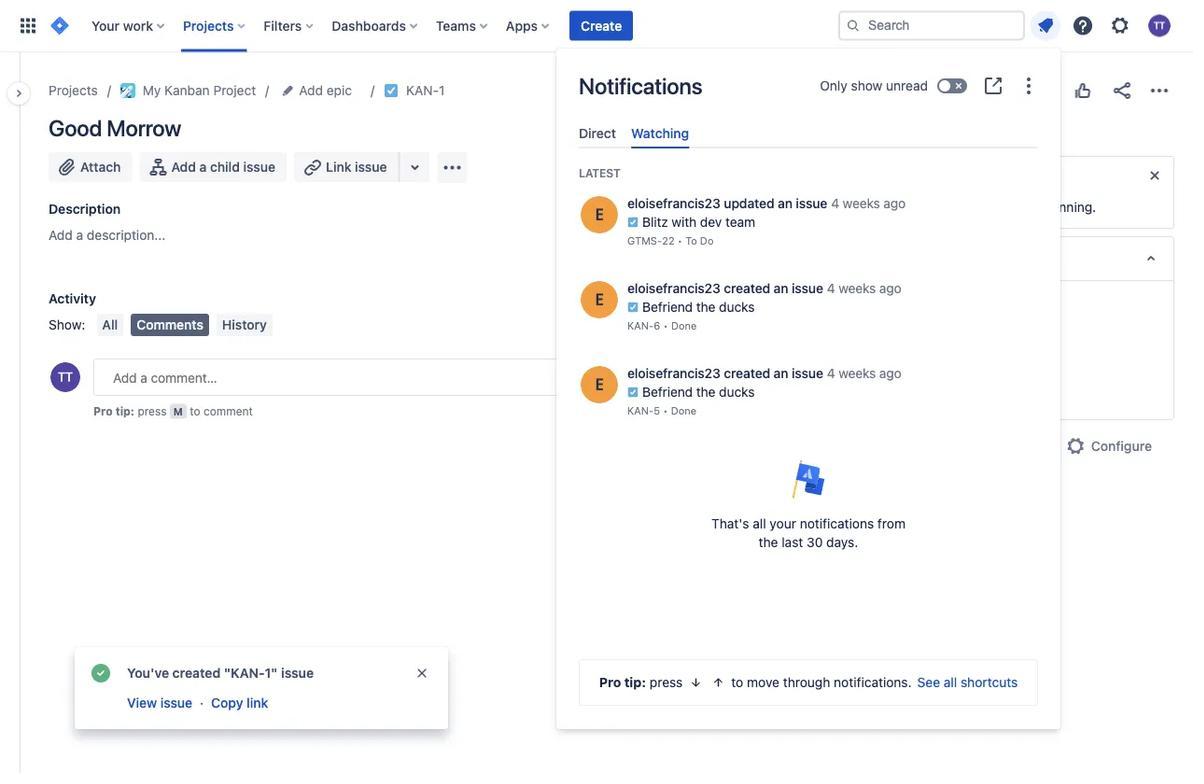 Task type: describe. For each thing, give the bounding box(es) containing it.
search image
[[846, 18, 861, 33]]

the inside that's all your notifications from the last 30 days.
[[759, 535, 779, 550]]

add a child issue
[[171, 159, 276, 175]]

comments button
[[131, 314, 209, 336]]

issue right child
[[243, 159, 276, 175]]

notifications dialog
[[557, 49, 1061, 729]]

description...
[[87, 227, 166, 243]]

shortcuts
[[961, 675, 1018, 690]]

my kanban project link
[[120, 79, 256, 102]]

my kanban project
[[143, 83, 256, 98]]

open notifications in a new tab image
[[983, 75, 1005, 97]]

add for add a description...
[[49, 227, 73, 243]]

add epic
[[299, 83, 352, 98]]

press for pro tip: press
[[650, 675, 683, 690]]

see all shortcuts
[[918, 675, 1018, 690]]

"kan-
[[224, 666, 265, 681]]

that's all your notifications from the last 30 days.
[[712, 516, 906, 550]]

notifications image
[[1035, 14, 1057, 37]]

kanban
[[164, 83, 210, 98]]

projects for 'projects' link
[[49, 83, 98, 98]]

history button
[[217, 314, 273, 336]]

tip: for pro tip: press m to comment
[[116, 404, 135, 418]]

attach
[[80, 159, 121, 175]]

task image
[[384, 83, 399, 98]]

to right m
[[190, 404, 200, 418]]

click on the
[[791, 199, 866, 215]]

pro tip: press
[[599, 675, 683, 690]]

actions image
[[1149, 79, 1171, 102]]

dashboards
[[332, 18, 406, 33]]

direct
[[579, 125, 617, 141]]

to right next
[[914, 199, 926, 215]]

work
[[123, 18, 153, 33]]

unread
[[887, 78, 928, 93]]

teams button
[[430, 11, 495, 41]]

good
[[49, 115, 102, 141]]

all button
[[97, 314, 123, 336]]

comment
[[204, 404, 253, 418]]

on
[[824, 199, 839, 215]]

link issue button
[[294, 152, 400, 182]]

you've created "kan-1" issue
[[127, 666, 314, 681]]

create button
[[570, 11, 633, 41]]

add app image
[[441, 156, 464, 179]]

profile image of terry turtle image
[[50, 362, 80, 392]]

issue right the view
[[160, 695, 193, 711]]

all
[[102, 317, 118, 333]]

epic
[[327, 83, 352, 98]]

newest first
[[620, 317, 695, 333]]

that's
[[712, 516, 750, 532]]

vote options: no one has voted for this issue yet. image
[[1072, 79, 1095, 102]]

updated
[[790, 459, 835, 472]]

Add a comment… field
[[93, 359, 725, 396]]

link
[[326, 159, 352, 175]]

2 eloisefrancis23 image from the top
[[581, 281, 618, 319]]

30
[[807, 535, 823, 550]]

link issue
[[326, 159, 387, 175]]

updated resolved
[[790, 459, 838, 492]]

link web pages and more image
[[404, 156, 426, 178]]

all for see
[[944, 675, 958, 690]]

view issue link
[[125, 692, 194, 715]]

see all shortcuts button
[[918, 673, 1018, 692]]

all for that's
[[753, 516, 767, 532]]

reporter
[[791, 379, 838, 392]]

move
[[747, 675, 780, 690]]

field
[[940, 199, 966, 215]]

jira software image
[[49, 14, 71, 37]]

notifications.
[[834, 675, 912, 690]]

resolved
[[790, 479, 838, 492]]

child
[[210, 159, 240, 175]]

my
[[143, 83, 161, 98]]

good morrow
[[49, 115, 181, 141]]

appswitcher icon image
[[17, 14, 39, 37]]

2 horizontal spatial a
[[929, 199, 936, 215]]

see
[[918, 675, 941, 690]]

teams
[[436, 18, 476, 33]]

apps
[[506, 18, 538, 33]]

first
[[670, 317, 695, 333]]

pro for pro tip: press
[[599, 675, 621, 690]]

sidebar navigation image
[[0, 75, 41, 112]]

jira software image
[[49, 14, 71, 37]]

to left start in the top right of the page
[[1002, 199, 1014, 215]]

view issue
[[127, 695, 193, 711]]

next
[[884, 199, 910, 215]]



Task type: vqa. For each thing, say whether or not it's contained in the screenshot.
DASHBOARDS
yes



Task type: locate. For each thing, give the bounding box(es) containing it.
projects link
[[49, 79, 98, 102]]

to right arrow up image
[[732, 675, 744, 690]]

newest
[[620, 317, 666, 333]]

pro for pro tip: press m to comment
[[93, 404, 113, 418]]

add down description
[[49, 227, 73, 243]]

show
[[851, 78, 883, 93]]

my kanban project image
[[120, 83, 135, 98]]

projects for projects popup button
[[183, 18, 234, 33]]

description
[[49, 201, 121, 217]]

comments
[[137, 317, 204, 333]]

0 vertical spatial projects
[[183, 18, 234, 33]]

add for add a child issue
[[171, 159, 196, 175]]

you've
[[127, 666, 169, 681]]

2 vertical spatial a
[[76, 227, 83, 243]]

arrow up image
[[711, 675, 726, 690]]

attach button
[[49, 152, 132, 182]]

through
[[783, 675, 831, 690]]

your profile and settings image
[[1149, 14, 1171, 37]]

notifications
[[579, 73, 703, 99]]

menu bar
[[93, 314, 276, 336]]

all inside that's all your notifications from the last 30 days.
[[753, 516, 767, 532]]

projects
[[183, 18, 234, 33], [49, 83, 98, 98]]

issue right "link"
[[355, 159, 387, 175]]

1 vertical spatial tip:
[[625, 675, 646, 690]]

a left child
[[200, 159, 207, 175]]

filters
[[264, 18, 302, 33]]

2 horizontal spatial add
[[299, 83, 323, 98]]

0 horizontal spatial press
[[138, 404, 167, 418]]

filters button
[[258, 11, 321, 41]]

morrow
[[107, 115, 181, 141]]

0 vertical spatial add
[[299, 83, 323, 98]]

the down your
[[759, 535, 779, 550]]

add for add epic
[[299, 83, 323, 98]]

tab list
[[572, 118, 1046, 149]]

add a description...
[[49, 227, 166, 243]]

kan-1 link
[[406, 79, 445, 102]]

copy link to issue image
[[441, 82, 456, 97]]

your
[[770, 516, 797, 532]]

0 horizontal spatial all
[[753, 516, 767, 532]]

dashboards button
[[326, 11, 425, 41]]

m
[[174, 405, 183, 418]]

0 vertical spatial all
[[753, 516, 767, 532]]

0 vertical spatial a
[[200, 159, 207, 175]]

0 vertical spatial pro
[[93, 404, 113, 418]]

view
[[127, 695, 157, 711]]

0 horizontal spatial a
[[76, 227, 83, 243]]

share image
[[1112, 79, 1134, 102]]

eloisefrancis23 image left newest
[[581, 281, 618, 319]]

add inside dropdown button
[[299, 83, 323, 98]]

0 horizontal spatial projects
[[49, 83, 98, 98]]

copy
[[211, 695, 243, 711]]

history
[[222, 317, 267, 333]]

tab list containing direct
[[572, 118, 1046, 149]]

next to a field label to start pinning.
[[881, 199, 1097, 215]]

success image
[[90, 662, 112, 685]]

your
[[92, 18, 120, 33]]

1 vertical spatial projects
[[49, 83, 98, 98]]

1 horizontal spatial add
[[171, 159, 196, 175]]

banner containing your work
[[0, 0, 1194, 52]]

1 vertical spatial all
[[944, 675, 958, 690]]

tip:
[[116, 404, 135, 418], [625, 675, 646, 690]]

add left child
[[171, 159, 196, 175]]

tab list inside notifications dialog
[[572, 118, 1046, 149]]

Search field
[[839, 11, 1026, 41]]

1 vertical spatial press
[[650, 675, 683, 690]]

add inside button
[[171, 159, 196, 175]]

start
[[1017, 199, 1045, 215]]

primary element
[[11, 0, 839, 52]]

add left epic
[[299, 83, 323, 98]]

to
[[914, 199, 926, 215], [1002, 199, 1014, 215], [190, 404, 200, 418], [732, 675, 744, 690]]

projects button
[[177, 11, 253, 41]]

project
[[213, 83, 256, 98]]

configure link
[[1054, 432, 1164, 461]]

arrow down image
[[689, 675, 704, 690]]

1 vertical spatial eloisefrancis23 image
[[581, 281, 618, 319]]

0 horizontal spatial tip:
[[116, 404, 135, 418]]

activity
[[49, 291, 96, 306]]

only
[[820, 78, 848, 93]]

all left your
[[753, 516, 767, 532]]

create
[[581, 18, 622, 33]]

your work button
[[86, 11, 172, 41]]

1 vertical spatial pro
[[599, 675, 621, 690]]

0 horizontal spatial the
[[759, 535, 779, 550]]

projects up good
[[49, 83, 98, 98]]

the
[[843, 199, 862, 215], [759, 535, 779, 550]]

1 horizontal spatial tip:
[[625, 675, 646, 690]]

1"
[[265, 666, 278, 681]]

eloisefrancis23 image
[[581, 196, 618, 234], [581, 281, 618, 319], [581, 366, 618, 404]]

eloisefrancis23 image down newest first button on the top
[[581, 366, 618, 404]]

add epic button
[[279, 79, 358, 102]]

2 vertical spatial eloisefrancis23 image
[[581, 366, 618, 404]]

to inside notifications dialog
[[732, 675, 744, 690]]

press inside notifications dialog
[[650, 675, 683, 690]]

1 horizontal spatial all
[[944, 675, 958, 690]]

tip: inside notifications dialog
[[625, 675, 646, 690]]

1 horizontal spatial pro
[[599, 675, 621, 690]]

add
[[299, 83, 323, 98], [171, 159, 196, 175], [49, 227, 73, 243]]

1
[[439, 83, 445, 98]]

copy link button
[[209, 692, 270, 715]]

0 vertical spatial the
[[843, 199, 862, 215]]

show:
[[49, 317, 85, 333]]

1 vertical spatial add
[[171, 159, 196, 175]]

0 vertical spatial press
[[138, 404, 167, 418]]

only show unread
[[820, 78, 928, 93]]

to move through notifications.
[[732, 675, 912, 690]]

press left arrow down "icon"
[[650, 675, 683, 690]]

click
[[791, 199, 820, 215]]

dismiss image
[[415, 666, 430, 681]]

all right the see
[[944, 675, 958, 690]]

apps button
[[501, 11, 557, 41]]

0 horizontal spatial pro
[[93, 404, 113, 418]]

last
[[782, 535, 804, 550]]

press
[[138, 404, 167, 418], [650, 675, 683, 690]]

your work
[[92, 18, 153, 33]]

kan-1
[[406, 83, 445, 98]]

link
[[247, 695, 268, 711]]

3 eloisefrancis23 image from the top
[[581, 366, 618, 404]]

0 vertical spatial eloisefrancis23 image
[[581, 196, 618, 234]]

a for child
[[200, 159, 207, 175]]

watching
[[631, 125, 690, 141]]

projects up my kanban project
[[183, 18, 234, 33]]

tip: for pro tip: press
[[625, 675, 646, 690]]

1 horizontal spatial the
[[843, 199, 862, 215]]

newest first button
[[609, 314, 725, 336]]

1 horizontal spatial press
[[650, 675, 683, 690]]

pro inside notifications dialog
[[599, 675, 621, 690]]

label
[[969, 199, 998, 215]]

0 vertical spatial tip:
[[116, 404, 135, 418]]

add a child issue button
[[140, 152, 287, 182]]

1 eloisefrancis23 image from the top
[[581, 196, 618, 234]]

the right on
[[843, 199, 862, 215]]

pro left arrow down "icon"
[[599, 675, 621, 690]]

settings image
[[1110, 14, 1132, 37]]

a for description...
[[76, 227, 83, 243]]

all inside button
[[944, 675, 958, 690]]

notifications
[[800, 516, 874, 532]]

newest first image
[[698, 318, 713, 333]]

press left m
[[138, 404, 167, 418]]

issue right the 1"
[[281, 666, 314, 681]]

tip: left m
[[116, 404, 135, 418]]

hide message image
[[1144, 164, 1167, 187]]

days.
[[827, 535, 859, 550]]

latest
[[579, 167, 621, 180]]

1 horizontal spatial a
[[200, 159, 207, 175]]

a left field
[[929, 199, 936, 215]]

assignee
[[791, 297, 840, 310]]

1 vertical spatial the
[[759, 535, 779, 550]]

pro tip: press m to comment
[[93, 404, 253, 418]]

eloisefrancis23 image down latest
[[581, 196, 618, 234]]

issue
[[243, 159, 276, 175], [355, 159, 387, 175], [281, 666, 314, 681], [160, 695, 193, 711]]

pro left m
[[93, 404, 113, 418]]

1 horizontal spatial projects
[[183, 18, 234, 33]]

from
[[878, 516, 906, 532]]

created
[[172, 666, 221, 681]]

1 vertical spatial a
[[929, 199, 936, 215]]

kan-
[[406, 83, 439, 98]]

configure
[[1092, 439, 1153, 454]]

menu bar containing all
[[93, 314, 276, 336]]

more image
[[1018, 75, 1041, 97]]

a inside button
[[200, 159, 207, 175]]

help image
[[1072, 14, 1095, 37]]

press for pro tip: press m to comment
[[138, 404, 167, 418]]

tip: left arrow down "icon"
[[625, 675, 646, 690]]

banner
[[0, 0, 1194, 52]]

2 vertical spatial add
[[49, 227, 73, 243]]

projects inside popup button
[[183, 18, 234, 33]]

a down description
[[76, 227, 83, 243]]

0 horizontal spatial add
[[49, 227, 73, 243]]

copy link
[[211, 695, 268, 711]]



